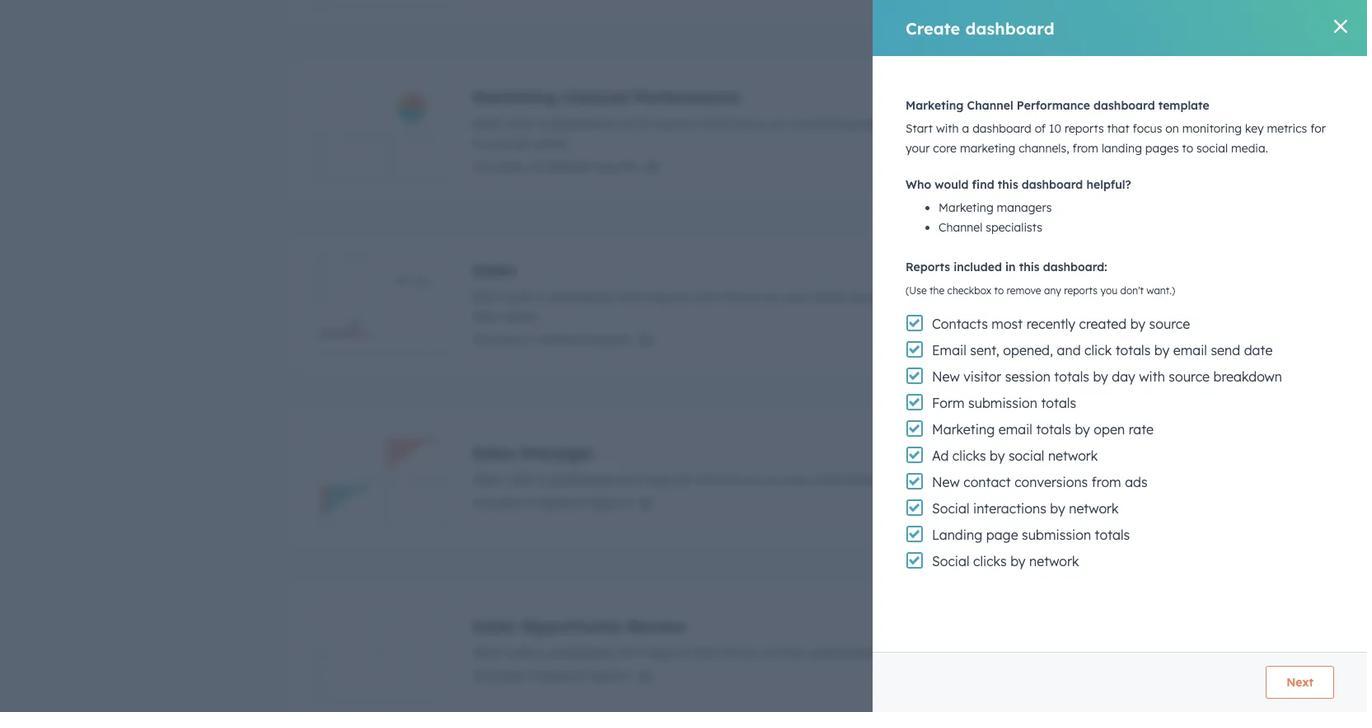Task type: describe. For each thing, give the bounding box(es) containing it.
visitor
[[964, 368, 1002, 385]]

deals
[[813, 288, 847, 305]]

10 inside marketing channel performance dashboard template start with a dashboard of 10 reports that focus on monitoring key metrics for your core marketing channels, from landing pages to social media.
[[1049, 121, 1062, 136]]

sales start with a dashboard of 5 reports that focus on your deals and sales. track your team's activities, with prospects but also in their deals.
[[472, 259, 1251, 324]]

form submission totals
[[932, 395, 1077, 411]]

sales for sales
[[472, 259, 516, 280]]

landing
[[932, 527, 983, 543]]

9 inside sales opportunity review start with a dashboard of 9 reports that focus on the overall performance of your sales for the month.
[[636, 644, 644, 661]]

channel inside who would find this dashboard helpful? marketing managers channel specialists
[[939, 220, 983, 235]]

totals up day
[[1116, 342, 1151, 359]]

from inside marketing channel performance start with a dashboard of 10 reports that focus on monitoring key metrics for your core marketing channels, from landing pages to social media.
[[1147, 115, 1177, 131]]

your inside marketing channel performance dashboard template start with a dashboard of 10 reports that focus on monitoring key metrics for your core marketing channels, from landing pages to social media.
[[906, 141, 930, 156]]

that inside sales opportunity review start with a dashboard of 9 reports that focus on the overall performance of your sales for the month.
[[696, 644, 721, 661]]

social inside marketing channel performance dashboard template start with a dashboard of 10 reports that focus on monitoring key metrics for your core marketing channels, from landing pages to social media.
[[1197, 141, 1228, 156]]

specialists
[[986, 220, 1043, 235]]

0 horizontal spatial 8
[[529, 494, 537, 511]]

dashboard:
[[1043, 260, 1108, 275]]

that inside marketing channel performance dashboard template start with a dashboard of 10 reports that focus on monitoring key metrics for your core marketing channels, from landing pages to social media.
[[1108, 121, 1130, 136]]

conversions
[[1015, 474, 1088, 490]]

your inside sales manager start with a dashboard of 8 reports that focus on your sales team's performance.
[[782, 471, 810, 488]]

includes 5 default reports
[[472, 331, 633, 347]]

focus inside marketing channel performance dashboard template start with a dashboard of 10 reports that focus on monitoring key metrics for your core marketing channels, from landing pages to social media.
[[1133, 121, 1163, 136]]

opportunity
[[521, 615, 622, 636]]

their
[[472, 308, 501, 324]]

rate
[[1129, 421, 1154, 438]]

would
[[935, 177, 969, 192]]

metrics inside marketing channel performance start with a dashboard of 10 reports that focus on monitoring key metrics for your core marketing channels, from landing pages to social media.
[[885, 115, 931, 131]]

of inside marketing channel performance dashboard template start with a dashboard of 10 reports that focus on monitoring key metrics for your core marketing channels, from landing pages to social media.
[[1035, 121, 1046, 136]]

deals.
[[504, 308, 540, 324]]

1 vertical spatial 5
[[529, 331, 536, 347]]

activities,
[[1029, 288, 1088, 305]]

form
[[932, 395, 965, 411]]

day
[[1112, 368, 1136, 385]]

next button
[[1266, 666, 1335, 699]]

reports included in this dashboard:
[[906, 260, 1108, 275]]

you
[[1101, 284, 1118, 297]]

sales opportunity review start with a dashboard of 9 reports that focus on the overall performance of your sales for the month.
[[472, 615, 1105, 661]]

contact
[[964, 474, 1011, 490]]

breakdown
[[1214, 368, 1283, 385]]

network for social interactions by network
[[1069, 500, 1119, 517]]

dashboard up find
[[973, 121, 1032, 136]]

your inside sales opportunity review start with a dashboard of 9 reports that focus on the overall performance of your sales for the month.
[[950, 644, 978, 661]]

ad clicks by social network
[[932, 448, 1098, 464]]

template
[[1159, 98, 1210, 113]]

sales inside sales manager start with a dashboard of 8 reports that focus on your sales team's performance.
[[814, 471, 845, 488]]

dashboard inside who would find this dashboard helpful? marketing managers channel specialists
[[1022, 177, 1083, 192]]

contacts most recently created by source
[[932, 316, 1191, 332]]

performance for marketing channel performance start with a dashboard of 10 reports that focus on monitoring key metrics for your core marketing channels, from landing pages to social media.
[[634, 86, 741, 107]]

with inside sales manager start with a dashboard of 8 reports that focus on your sales team's performance.
[[507, 471, 533, 488]]

network for social clicks by network
[[1030, 553, 1080, 570]]

dashboard left template
[[1094, 98, 1155, 113]]

new visitor session totals by day with source breakdown
[[932, 368, 1283, 385]]

includes 10 default reports
[[472, 158, 639, 174]]

don't
[[1121, 284, 1144, 297]]

start inside marketing channel performance start with a dashboard of 10 reports that focus on monitoring key metrics for your core marketing channels, from landing pages to social media.
[[472, 115, 503, 131]]

clicks for social
[[974, 553, 1007, 570]]

start inside sales start with a dashboard of 5 reports that focus on your deals and sales. track your team's activities, with prospects but also in their deals.
[[472, 288, 503, 305]]

remove
[[1007, 284, 1042, 297]]

includes 8 default reports
[[472, 494, 633, 511]]

for inside marketing channel performance dashboard template start with a dashboard of 10 reports that focus on monitoring key metrics for your core marketing channels, from landing pages to social media.
[[1311, 121, 1326, 136]]

1 horizontal spatial to
[[995, 284, 1004, 297]]

click
[[1085, 342, 1112, 359]]

dashboard inside sales start with a dashboard of 5 reports that focus on your deals and sales. track your team's activities, with prospects but also in their deals.
[[549, 288, 616, 305]]

focus inside sales manager start with a dashboard of 8 reports that focus on your sales team's performance.
[[726, 471, 759, 488]]

contacts
[[932, 316, 988, 332]]

marketing for marketing email totals by open rate
[[932, 421, 995, 438]]

create dashboard
[[906, 18, 1055, 38]]

landing inside marketing channel performance dashboard template start with a dashboard of 10 reports that focus on monitoring key metrics for your core marketing channels, from landing pages to social media.
[[1102, 141, 1142, 156]]

focus inside sales opportunity review start with a dashboard of 9 reports that focus on the overall performance of your sales for the month.
[[725, 644, 759, 661]]

marketing channel performance dashboard template start with a dashboard of 10 reports that focus on monitoring key metrics for your core marketing channels, from landing pages to social media.
[[906, 98, 1326, 156]]

landing inside marketing channel performance start with a dashboard of 10 reports that focus on monitoring key metrics for your core marketing channels, from landing pages to social media.
[[1181, 115, 1227, 131]]

month.
[[1061, 644, 1105, 661]]

marketing inside who would find this dashboard helpful? marketing managers channel specialists
[[939, 200, 994, 215]]

totals down click
[[1055, 368, 1090, 385]]

and inside sales start with a dashboard of 5 reports that focus on your deals and sales. track your team's activities, with prospects but also in their deals.
[[850, 288, 874, 305]]

0 vertical spatial source
[[1150, 316, 1191, 332]]

with up the created
[[1092, 288, 1118, 305]]

open
[[1094, 421, 1125, 438]]

with inside marketing channel performance start with a dashboard of 10 reports that focus on monitoring key metrics for your core marketing channels, from landing pages to social media.
[[507, 115, 533, 131]]

sent,
[[970, 342, 1000, 359]]

(use
[[906, 284, 927, 297]]

a inside marketing channel performance start with a dashboard of 10 reports that focus on monitoring key metrics for your core marketing channels, from landing pages to social media.
[[537, 115, 545, 131]]

on inside sales opportunity review start with a dashboard of 9 reports that focus on the overall performance of your sales for the month.
[[762, 644, 778, 661]]

marketing for marketing channel performance start with a dashboard of 10 reports that focus on monitoring key metrics for your core marketing channels, from landing pages to social media.
[[472, 86, 557, 107]]

includes 9 default reports
[[472, 667, 632, 684]]

also
[[1211, 288, 1237, 305]]

media. inside marketing channel performance dashboard template start with a dashboard of 10 reports that focus on monitoring key metrics for your core marketing channels, from landing pages to social media.
[[1232, 141, 1269, 156]]

includes for sales
[[472, 331, 525, 347]]

2 horizontal spatial the
[[1038, 644, 1058, 661]]

overall
[[805, 644, 846, 661]]

start inside sales manager start with a dashboard of 8 reports that focus on your sales team's performance.
[[472, 471, 503, 488]]

start inside sales opportunity review start with a dashboard of 9 reports that focus on the overall performance of your sales for the month.
[[472, 644, 503, 661]]

0 horizontal spatial 10
[[529, 158, 543, 174]]

that inside sales start with a dashboard of 5 reports that focus on your deals and sales. track your team's activities, with prospects but also in their deals.
[[696, 288, 722, 305]]

0 horizontal spatial in
[[1006, 260, 1016, 275]]

0 horizontal spatial the
[[782, 644, 802, 661]]

new for new visitor session totals by day with source breakdown
[[932, 368, 960, 385]]

dashboard inside sales opportunity review start with a dashboard of 9 reports that focus on the overall performance of your sales for the month.
[[549, 644, 616, 661]]

metrics inside marketing channel performance dashboard template start with a dashboard of 10 reports that focus on monitoring key metrics for your core marketing channels, from landing pages to social media.
[[1267, 121, 1308, 136]]

who would find this dashboard helpful? marketing managers channel specialists
[[906, 177, 1132, 235]]

on inside sales manager start with a dashboard of 8 reports that focus on your sales team's performance.
[[763, 471, 779, 488]]

dashboard inside marketing channel performance start with a dashboard of 10 reports that focus on monitoring key metrics for your core marketing channels, from landing pages to social media.
[[549, 115, 616, 131]]

8 inside sales manager start with a dashboard of 8 reports that focus on your sales team's performance.
[[636, 471, 644, 488]]

sales.
[[878, 288, 912, 305]]

a inside marketing channel performance dashboard template start with a dashboard of 10 reports that focus on monitoring key metrics for your core marketing channels, from landing pages to social media.
[[962, 121, 970, 136]]

includes for sales opportunity review
[[472, 667, 525, 684]]

on inside marketing channel performance start with a dashboard of 10 reports that focus on monitoring key metrics for your core marketing channels, from landing pages to social media.
[[769, 115, 785, 131]]

date
[[1244, 342, 1273, 359]]

opened,
[[1003, 342, 1054, 359]]

focus inside sales start with a dashboard of 5 reports that focus on your deals and sales. track your team's activities, with prospects but also in their deals.
[[725, 288, 759, 305]]

but
[[1187, 288, 1207, 305]]

recently
[[1027, 316, 1076, 332]]

core inside marketing channel performance dashboard template start with a dashboard of 10 reports that focus on monitoring key metrics for your core marketing channels, from landing pages to social media.
[[933, 141, 957, 156]]

sales for sales opportunity review
[[472, 615, 516, 636]]

create
[[906, 18, 961, 38]]

clicks for ad
[[953, 448, 986, 464]]

media. inside marketing channel performance start with a dashboard of 10 reports that focus on monitoring key metrics for your core marketing channels, from landing pages to social media.
[[528, 135, 571, 151]]

review
[[627, 615, 686, 636]]

1 vertical spatial source
[[1169, 368, 1210, 385]]

of inside sales manager start with a dashboard of 8 reports that focus on your sales team's performance.
[[620, 471, 633, 488]]

marketing email totals by open rate
[[932, 421, 1154, 438]]

track
[[916, 288, 949, 305]]

new for new contact conversions from ads
[[932, 474, 960, 490]]

(use the checkbox to remove any reports you don't want.)
[[906, 284, 1176, 297]]

dashboard right create
[[966, 18, 1055, 38]]

includes for sales manager
[[472, 494, 525, 511]]

helpful?
[[1087, 177, 1132, 192]]

sales inside sales opportunity review start with a dashboard of 9 reports that focus on the overall performance of your sales for the month.
[[982, 644, 1013, 661]]

marketing inside marketing channel performance start with a dashboard of 10 reports that focus on monitoring key metrics for your core marketing channels, from landing pages to social media.
[[1018, 115, 1082, 131]]

that inside sales manager start with a dashboard of 8 reports that focus on your sales team's performance.
[[696, 471, 722, 488]]

ads
[[1125, 474, 1148, 490]]

reports inside sales manager start with a dashboard of 8 reports that focus on your sales team's performance.
[[648, 471, 693, 488]]

key inside marketing channel performance start with a dashboard of 10 reports that focus on monitoring key metrics for your core marketing channels, from landing pages to social media.
[[860, 115, 882, 131]]

landing page submission totals
[[932, 527, 1130, 543]]

that inside marketing channel performance start with a dashboard of 10 reports that focus on monitoring key metrics for your core marketing channels, from landing pages to social media.
[[703, 115, 728, 131]]

0 vertical spatial network
[[1048, 448, 1098, 464]]

page
[[986, 527, 1019, 543]]



Task type: locate. For each thing, give the bounding box(es) containing it.
2 social from the top
[[932, 553, 970, 570]]

start up their
[[472, 288, 503, 305]]

1 vertical spatial sales
[[982, 644, 1013, 661]]

sales for sales manager
[[472, 442, 516, 463]]

1 vertical spatial pages
[[1146, 141, 1179, 156]]

0 horizontal spatial core
[[933, 141, 957, 156]]

1 horizontal spatial media.
[[1232, 141, 1269, 156]]

sales left manager
[[472, 442, 516, 463]]

0 horizontal spatial social
[[489, 135, 525, 151]]

source left breakdown
[[1169, 368, 1210, 385]]

1 horizontal spatial this
[[1019, 260, 1040, 275]]

0 vertical spatial clicks
[[953, 448, 986, 464]]

this for find
[[998, 177, 1019, 192]]

1 social from the top
[[932, 500, 970, 517]]

start inside marketing channel performance dashboard template start with a dashboard of 10 reports that focus on monitoring key metrics for your core marketing channels, from landing pages to social media.
[[906, 121, 933, 136]]

0 horizontal spatial for
[[935, 115, 953, 131]]

in up remove
[[1006, 260, 1016, 275]]

1 vertical spatial email
[[999, 421, 1033, 438]]

created
[[1079, 316, 1127, 332]]

team's inside sales manager start with a dashboard of 8 reports that focus on your sales team's performance.
[[848, 471, 890, 488]]

clicks right ad
[[953, 448, 986, 464]]

new
[[932, 368, 960, 385], [932, 474, 960, 490]]

in
[[1006, 260, 1016, 275], [1240, 288, 1251, 305]]

email left send
[[1174, 342, 1208, 359]]

0 vertical spatial team's
[[984, 288, 1025, 305]]

2 sales from the top
[[472, 442, 516, 463]]

key
[[860, 115, 882, 131], [1246, 121, 1264, 136]]

performance
[[850, 644, 930, 661]]

default for opportunity
[[540, 667, 584, 684]]

of inside marketing channel performance start with a dashboard of 10 reports that focus on monitoring key metrics for your core marketing channels, from landing pages to social media.
[[620, 115, 633, 131]]

0 vertical spatial submission
[[969, 395, 1038, 411]]

channels, up managers in the right top of the page
[[1019, 141, 1070, 156]]

next
[[1287, 675, 1314, 690]]

ad
[[932, 448, 949, 464]]

1 horizontal spatial for
[[1017, 644, 1034, 661]]

monitoring inside marketing channel performance dashboard template start with a dashboard of 10 reports that focus on monitoring key metrics for your core marketing channels, from landing pages to social media.
[[1183, 121, 1242, 136]]

1 vertical spatial landing
[[1102, 141, 1142, 156]]

social up includes 10 default reports
[[489, 135, 525, 151]]

channels, inside marketing channel performance dashboard template start with a dashboard of 10 reports that focus on monitoring key metrics for your core marketing channels, from landing pages to social media.
[[1019, 141, 1070, 156]]

network down landing page submission totals at right bottom
[[1030, 553, 1080, 570]]

sales inside sales start with a dashboard of 5 reports that focus on your deals and sales. track your team's activities, with prospects but also in their deals.
[[472, 259, 516, 280]]

submission down "visitor"
[[969, 395, 1038, 411]]

1 vertical spatial from
[[1073, 141, 1099, 156]]

social up the landing
[[932, 500, 970, 517]]

2 horizontal spatial 10
[[1049, 121, 1062, 136]]

and right deals
[[850, 288, 874, 305]]

metrics
[[885, 115, 931, 131], [1267, 121, 1308, 136]]

email up ad clicks by social network in the bottom of the page
[[999, 421, 1033, 438]]

0 horizontal spatial team's
[[848, 471, 890, 488]]

1 horizontal spatial pages
[[1230, 115, 1269, 131]]

channel for marketing channel performance dashboard template start with a dashboard of 10 reports that focus on monitoring key metrics for your core marketing channels, from landing pages to social media.
[[967, 98, 1014, 113]]

dashboard down manager
[[549, 471, 616, 488]]

1 horizontal spatial landing
[[1181, 115, 1227, 131]]

close image
[[1335, 20, 1348, 33]]

default for start
[[540, 331, 584, 347]]

social up new contact conversions from ads
[[1009, 448, 1045, 464]]

0 horizontal spatial media.
[[528, 135, 571, 151]]

sales inside sales opportunity review start with a dashboard of 9 reports that focus on the overall performance of your sales for the month.
[[472, 615, 516, 636]]

media.
[[528, 135, 571, 151], [1232, 141, 1269, 156]]

1 horizontal spatial performance
[[1017, 98, 1091, 113]]

1 horizontal spatial marketing
[[1018, 115, 1082, 131]]

1 sales from the top
[[472, 259, 516, 280]]

with up deals.
[[507, 288, 533, 305]]

core
[[988, 115, 1015, 131], [933, 141, 957, 156]]

core inside marketing channel performance start with a dashboard of 10 reports that focus on monitoring key metrics for your core marketing channels, from landing pages to social media.
[[988, 115, 1015, 131]]

a inside sales opportunity review start with a dashboard of 9 reports that focus on the overall performance of your sales for the month.
[[537, 644, 545, 661]]

dashboard inside sales manager start with a dashboard of 8 reports that focus on your sales team's performance.
[[549, 471, 616, 488]]

marketing down the form
[[932, 421, 995, 438]]

1 vertical spatial 8
[[529, 494, 537, 511]]

with up "would"
[[936, 121, 959, 136]]

0 horizontal spatial 5
[[529, 331, 536, 347]]

0 horizontal spatial to
[[472, 135, 485, 151]]

send
[[1211, 342, 1241, 359]]

network up conversions
[[1048, 448, 1098, 464]]

1 vertical spatial marketing
[[960, 141, 1016, 156]]

and
[[850, 288, 874, 305], [1057, 342, 1081, 359]]

9 down the review
[[636, 644, 644, 661]]

4 includes from the top
[[472, 667, 525, 684]]

0 vertical spatial 9
[[636, 644, 644, 661]]

any
[[1044, 284, 1062, 297]]

team's
[[984, 288, 1025, 305], [848, 471, 890, 488]]

2 vertical spatial sales
[[472, 615, 516, 636]]

pages inside marketing channel performance dashboard template start with a dashboard of 10 reports that focus on monitoring key metrics for your core marketing channels, from landing pages to social media.
[[1146, 141, 1179, 156]]

1 horizontal spatial core
[[988, 115, 1015, 131]]

start
[[472, 115, 503, 131], [906, 121, 933, 136], [472, 288, 503, 305], [472, 471, 503, 488], [472, 644, 503, 661]]

with up the includes 8 default reports
[[507, 471, 533, 488]]

performance inside marketing channel performance start with a dashboard of 10 reports that focus on monitoring key metrics for your core marketing channels, from landing pages to social media.
[[634, 86, 741, 107]]

default for channel
[[547, 158, 591, 174]]

2 horizontal spatial to
[[1183, 141, 1194, 156]]

9
[[636, 644, 644, 661], [529, 667, 536, 684]]

totals up ad clicks by social network in the bottom of the page
[[1037, 421, 1072, 438]]

team's left performance.
[[848, 471, 890, 488]]

channels, inside marketing channel performance start with a dashboard of 10 reports that focus on monitoring key metrics for your core marketing channels, from landing pages to social media.
[[1086, 115, 1144, 131]]

that
[[703, 115, 728, 131], [1108, 121, 1130, 136], [696, 288, 722, 305], [696, 471, 722, 488], [696, 644, 721, 661]]

reports inside sales opportunity review start with a dashboard of 9 reports that focus on the overall performance of your sales for the month.
[[647, 644, 692, 661]]

on
[[769, 115, 785, 131], [1166, 121, 1179, 136], [763, 288, 778, 305], [763, 471, 779, 488], [762, 644, 778, 661]]

2 horizontal spatial for
[[1311, 121, 1326, 136]]

session
[[1006, 368, 1051, 385]]

this for in
[[1019, 260, 1040, 275]]

submission down social interactions by network at the right
[[1022, 527, 1092, 543]]

dashboard down 'opportunity'
[[549, 644, 616, 661]]

on inside marketing channel performance dashboard template start with a dashboard of 10 reports that focus on monitoring key metrics for your core marketing channels, from landing pages to social media.
[[1166, 121, 1179, 136]]

channels, up helpful?
[[1086, 115, 1144, 131]]

0 horizontal spatial monitoring
[[789, 115, 857, 131]]

None checkbox
[[287, 0, 1292, 31]]

channel for marketing channel performance start with a dashboard of 10 reports that focus on monitoring key metrics for your core marketing channels, from landing pages to social media.
[[562, 86, 629, 107]]

to inside marketing channel performance dashboard template start with a dashboard of 10 reports that focus on monitoring key metrics for your core marketing channels, from landing pages to social media.
[[1183, 141, 1194, 156]]

performance for marketing channel performance dashboard template start with a dashboard of 10 reports that focus on monitoring key metrics for your core marketing channels, from landing pages to social media.
[[1017, 98, 1091, 113]]

channels,
[[1086, 115, 1144, 131], [1019, 141, 1070, 156]]

team's inside sales start with a dashboard of 5 reports that focus on your deals and sales. track your team's activities, with prospects but also in their deals.
[[984, 288, 1025, 305]]

landing down template
[[1181, 115, 1227, 131]]

1 vertical spatial submission
[[1022, 527, 1092, 543]]

from up helpful?
[[1073, 141, 1099, 156]]

key inside marketing channel performance dashboard template start with a dashboard of 10 reports that focus on monitoring key metrics for your core marketing channels, from landing pages to social media.
[[1246, 121, 1264, 136]]

0 horizontal spatial and
[[850, 288, 874, 305]]

for inside sales opportunity review start with a dashboard of 9 reports that focus on the overall performance of your sales for the month.
[[1017, 644, 1034, 661]]

who
[[906, 177, 932, 192]]

network down conversions
[[1069, 500, 1119, 517]]

0 vertical spatial landing
[[1181, 115, 1227, 131]]

sales up includes 9 default reports
[[472, 615, 516, 636]]

email
[[932, 342, 967, 359]]

0 vertical spatial channels,
[[1086, 115, 1144, 131]]

reports
[[906, 260, 951, 275]]

social down the landing
[[932, 553, 970, 570]]

start up includes 10 default reports
[[472, 115, 503, 131]]

with up includes 9 default reports
[[507, 644, 533, 661]]

start up includes 9 default reports
[[472, 644, 503, 661]]

a
[[537, 115, 545, 131], [962, 121, 970, 136], [537, 288, 545, 305], [537, 471, 545, 488], [537, 644, 545, 661]]

on inside sales start with a dashboard of 5 reports that focus on your deals and sales. track your team's activities, with prospects but also in their deals.
[[763, 288, 778, 305]]

from
[[1147, 115, 1177, 131], [1073, 141, 1099, 156], [1092, 474, 1122, 490]]

2 vertical spatial network
[[1030, 553, 1080, 570]]

1 horizontal spatial monitoring
[[1183, 121, 1242, 136]]

start up who
[[906, 121, 933, 136]]

interactions
[[974, 500, 1047, 517]]

landing up helpful?
[[1102, 141, 1142, 156]]

1 vertical spatial sales
[[472, 442, 516, 463]]

8
[[636, 471, 644, 488], [529, 494, 537, 511]]

0 horizontal spatial 9
[[529, 667, 536, 684]]

0 horizontal spatial performance
[[634, 86, 741, 107]]

2 includes from the top
[[472, 331, 525, 347]]

sales inside sales manager start with a dashboard of 8 reports that focus on your sales team's performance.
[[472, 442, 516, 463]]

totals down the ads
[[1095, 527, 1130, 543]]

0 horizontal spatial sales
[[814, 471, 845, 488]]

None checkbox
[[287, 58, 1292, 204], [287, 231, 1292, 378], [287, 404, 1292, 551], [287, 577, 1292, 712], [287, 58, 1292, 204], [287, 231, 1292, 378], [287, 404, 1292, 551], [287, 577, 1292, 712]]

core up "would"
[[933, 141, 957, 156]]

1 horizontal spatial channels,
[[1086, 115, 1144, 131]]

1 vertical spatial team's
[[848, 471, 890, 488]]

a up deals.
[[537, 288, 545, 305]]

who would find this dashboard helpful? element
[[906, 198, 1335, 237]]

new contact conversions from ads
[[932, 474, 1148, 490]]

includes for marketing channel performance
[[472, 158, 525, 174]]

sales up their
[[472, 259, 516, 280]]

to down 'reports included in this dashboard:'
[[995, 284, 1004, 297]]

1 horizontal spatial team's
[[984, 288, 1025, 305]]

1 horizontal spatial in
[[1240, 288, 1251, 305]]

1 vertical spatial core
[[933, 141, 957, 156]]

0 vertical spatial new
[[932, 368, 960, 385]]

social for social clicks by network
[[932, 553, 970, 570]]

performance.
[[893, 471, 977, 488]]

for inside marketing channel performance start with a dashboard of 10 reports that focus on monitoring key metrics for your core marketing channels, from landing pages to social media.
[[935, 115, 953, 131]]

this right find
[[998, 177, 1019, 192]]

from down template
[[1147, 115, 1177, 131]]

clicks down page
[[974, 553, 1007, 570]]

with
[[507, 115, 533, 131], [936, 121, 959, 136], [507, 288, 533, 305], [1092, 288, 1118, 305], [1139, 368, 1165, 385], [507, 471, 533, 488], [507, 644, 533, 661]]

the right (use
[[930, 284, 945, 297]]

10
[[636, 115, 650, 131], [1049, 121, 1062, 136], [529, 158, 543, 174]]

1 horizontal spatial metrics
[[1267, 121, 1308, 136]]

marketing inside marketing channel performance start with a dashboard of 10 reports that focus on monitoring key metrics for your core marketing channels, from landing pages to social media.
[[472, 86, 557, 107]]

this
[[998, 177, 1019, 192], [1019, 260, 1040, 275]]

from left the ads
[[1092, 474, 1122, 490]]

sales manager start with a dashboard of 8 reports that focus on your sales team's performance.
[[472, 442, 977, 488]]

a up the includes 8 default reports
[[537, 471, 545, 488]]

start up the includes 8 default reports
[[472, 471, 503, 488]]

1 horizontal spatial key
[[1246, 121, 1264, 136]]

0 horizontal spatial key
[[860, 115, 882, 131]]

a up includes 9 default reports
[[537, 644, 545, 661]]

want.)
[[1147, 284, 1176, 297]]

0 vertical spatial 8
[[636, 471, 644, 488]]

0 vertical spatial email
[[1174, 342, 1208, 359]]

team's up most
[[984, 288, 1025, 305]]

marketing
[[472, 86, 557, 107], [906, 98, 964, 113], [939, 200, 994, 215], [932, 421, 995, 438]]

find
[[972, 177, 995, 192]]

with right day
[[1139, 368, 1165, 385]]

marketing channel performance start with a dashboard of 10 reports that focus on monitoring key metrics for your core marketing channels, from landing pages to social media.
[[472, 86, 1269, 151]]

performance inside marketing channel performance dashboard template start with a dashboard of 10 reports that focus on monitoring key metrics for your core marketing channels, from landing pages to social media.
[[1017, 98, 1091, 113]]

to
[[472, 135, 485, 151], [1183, 141, 1194, 156], [995, 284, 1004, 297]]

0 horizontal spatial pages
[[1146, 141, 1179, 156]]

1 horizontal spatial email
[[1174, 342, 1208, 359]]

5
[[636, 288, 644, 305], [529, 331, 536, 347]]

0 vertical spatial marketing
[[1018, 115, 1082, 131]]

marketing for marketing channel performance dashboard template start with a dashboard of 10 reports that focus on monitoring key metrics for your core marketing channels, from landing pages to social media.
[[906, 98, 964, 113]]

1 vertical spatial clicks
[[974, 553, 1007, 570]]

3 sales from the top
[[472, 615, 516, 636]]

dashboard up includes 5 default reports
[[549, 288, 616, 305]]

includes
[[472, 158, 525, 174], [472, 331, 525, 347], [472, 494, 525, 511], [472, 667, 525, 684]]

2 horizontal spatial social
[[1197, 141, 1228, 156]]

reports inside sales start with a dashboard of 5 reports that focus on your deals and sales. track your team's activities, with prospects but also in their deals.
[[648, 288, 692, 305]]

1 new from the top
[[932, 368, 960, 385]]

2 new from the top
[[932, 474, 960, 490]]

2 vertical spatial from
[[1092, 474, 1122, 490]]

pages
[[1230, 115, 1269, 131], [1146, 141, 1179, 156]]

source
[[1150, 316, 1191, 332], [1169, 368, 1210, 385]]

0 horizontal spatial metrics
[[885, 115, 931, 131]]

channel inside marketing channel performance start with a dashboard of 10 reports that focus on monitoring key metrics for your core marketing channels, from landing pages to social media.
[[562, 86, 629, 107]]

new down ad
[[932, 474, 960, 490]]

0 vertical spatial core
[[988, 115, 1015, 131]]

clicks
[[953, 448, 986, 464], [974, 553, 1007, 570]]

dashboard up managers in the right top of the page
[[1022, 177, 1083, 192]]

with up includes 10 default reports
[[507, 115, 533, 131]]

the
[[930, 284, 945, 297], [782, 644, 802, 661], [1038, 644, 1058, 661]]

channel up "included" at the right
[[939, 220, 983, 235]]

included
[[954, 260, 1002, 275]]

channel up includes 10 default reports
[[562, 86, 629, 107]]

marketing up includes 10 default reports
[[472, 86, 557, 107]]

social inside marketing channel performance start with a dashboard of 10 reports that focus on monitoring key metrics for your core marketing channels, from landing pages to social media.
[[489, 135, 525, 151]]

0 horizontal spatial channels,
[[1019, 141, 1070, 156]]

this up remove
[[1019, 260, 1040, 275]]

a inside sales manager start with a dashboard of 8 reports that focus on your sales team's performance.
[[537, 471, 545, 488]]

0 horizontal spatial landing
[[1102, 141, 1142, 156]]

1 vertical spatial and
[[1057, 342, 1081, 359]]

monitoring inside marketing channel performance start with a dashboard of 10 reports that focus on monitoring key metrics for your core marketing channels, from landing pages to social media.
[[789, 115, 857, 131]]

of inside sales start with a dashboard of 5 reports that focus on your deals and sales. track your team's activities, with prospects but also in their deals.
[[620, 288, 633, 305]]

reports inside marketing channel performance start with a dashboard of 10 reports that focus on monitoring key metrics for your core marketing channels, from landing pages to social media.
[[654, 115, 699, 131]]

channel down create dashboard
[[967, 98, 1014, 113]]

email sent, opened, and click totals by email send date
[[932, 342, 1273, 359]]

focus inside marketing channel performance start with a dashboard of 10 reports that focus on monitoring key metrics for your core marketing channels, from landing pages to social media.
[[732, 115, 766, 131]]

managers
[[997, 200, 1052, 215]]

1 horizontal spatial 5
[[636, 288, 644, 305]]

channel
[[562, 86, 629, 107], [967, 98, 1014, 113], [939, 220, 983, 235]]

1 vertical spatial network
[[1069, 500, 1119, 517]]

a inside sales start with a dashboard of 5 reports that focus on your deals and sales. track your team's activities, with prospects but also in their deals.
[[537, 288, 545, 305]]

from inside marketing channel performance dashboard template start with a dashboard of 10 reports that focus on monitoring key metrics for your core marketing channels, from landing pages to social media.
[[1073, 141, 1099, 156]]

default for manager
[[540, 494, 584, 511]]

with inside sales opportunity review start with a dashboard of 9 reports that focus on the overall performance of your sales for the month.
[[507, 644, 533, 661]]

channel inside marketing channel performance dashboard template start with a dashboard of 10 reports that focus on monitoring key metrics for your core marketing channels, from landing pages to social media.
[[967, 98, 1014, 113]]

marketing
[[1018, 115, 1082, 131], [960, 141, 1016, 156]]

0 vertical spatial this
[[998, 177, 1019, 192]]

performance
[[634, 86, 741, 107], [1017, 98, 1091, 113]]

dashboard
[[966, 18, 1055, 38], [1094, 98, 1155, 113], [549, 115, 616, 131], [973, 121, 1032, 136], [1022, 177, 1083, 192], [549, 288, 616, 305], [549, 471, 616, 488], [549, 644, 616, 661]]

5 inside sales start with a dashboard of 5 reports that focus on your deals and sales. track your team's activities, with prospects but also in their deals.
[[636, 288, 644, 305]]

in inside sales start with a dashboard of 5 reports that focus on your deals and sales. track your team's activities, with prospects but also in their deals.
[[1240, 288, 1251, 305]]

1 vertical spatial social
[[932, 553, 970, 570]]

10 inside marketing channel performance start with a dashboard of 10 reports that focus on monitoring key metrics for your core marketing channels, from landing pages to social media.
[[636, 115, 650, 131]]

submission
[[969, 395, 1038, 411], [1022, 527, 1092, 543]]

social clicks by network
[[932, 553, 1080, 570]]

to up includes 10 default reports
[[472, 135, 485, 151]]

marketing inside marketing channel performance dashboard template start with a dashboard of 10 reports that focus on monitoring key metrics for your core marketing channels, from landing pages to social media.
[[906, 98, 964, 113]]

to inside marketing channel performance start with a dashboard of 10 reports that focus on monitoring key metrics for your core marketing channels, from landing pages to social media.
[[472, 135, 485, 151]]

your inside marketing channel performance start with a dashboard of 10 reports that focus on monitoring key metrics for your core marketing channels, from landing pages to social media.
[[956, 115, 984, 131]]

sales
[[472, 259, 516, 280], [472, 442, 516, 463], [472, 615, 516, 636]]

social down template
[[1197, 141, 1228, 156]]

3 includes from the top
[[472, 494, 525, 511]]

marketing down create
[[906, 98, 964, 113]]

1 horizontal spatial and
[[1057, 342, 1081, 359]]

0 horizontal spatial email
[[999, 421, 1033, 438]]

in right also
[[1240, 288, 1251, 305]]

with inside marketing channel performance dashboard template start with a dashboard of 10 reports that focus on monitoring key metrics for your core marketing channels, from landing pages to social media.
[[936, 121, 959, 136]]

and down contacts most recently created by source
[[1057, 342, 1081, 359]]

0 vertical spatial from
[[1147, 115, 1177, 131]]

new up the form
[[932, 368, 960, 385]]

0 horizontal spatial marketing
[[960, 141, 1016, 156]]

totals
[[1116, 342, 1151, 359], [1055, 368, 1090, 385], [1042, 395, 1077, 411], [1037, 421, 1072, 438], [1095, 527, 1130, 543]]

1 horizontal spatial 9
[[636, 644, 644, 661]]

social for social interactions by network
[[932, 500, 970, 517]]

focus
[[732, 115, 766, 131], [1133, 121, 1163, 136], [725, 288, 759, 305], [726, 471, 759, 488], [725, 644, 759, 661]]

to down template
[[1183, 141, 1194, 156]]

1 horizontal spatial the
[[930, 284, 945, 297]]

9 down 'opportunity'
[[529, 667, 536, 684]]

checkbox
[[948, 284, 992, 297]]

a up "would"
[[962, 121, 970, 136]]

totals up marketing email totals by open rate
[[1042, 395, 1077, 411]]

core up find
[[988, 115, 1015, 131]]

1 vertical spatial new
[[932, 474, 960, 490]]

most
[[992, 316, 1023, 332]]

1 vertical spatial 9
[[529, 667, 536, 684]]

0 vertical spatial and
[[850, 288, 874, 305]]

1 horizontal spatial 10
[[636, 115, 650, 131]]

manager
[[521, 442, 595, 463]]

1 includes from the top
[[472, 158, 525, 174]]

pages inside marketing channel performance start with a dashboard of 10 reports that focus on monitoring key metrics for your core marketing channels, from landing pages to social media.
[[1230, 115, 1269, 131]]

this inside who would find this dashboard helpful? marketing managers channel specialists
[[998, 177, 1019, 192]]

0 vertical spatial sales
[[814, 471, 845, 488]]

prospects
[[1122, 288, 1183, 305]]

1 horizontal spatial sales
[[982, 644, 1013, 661]]

0 vertical spatial social
[[932, 500, 970, 517]]

1 horizontal spatial social
[[1009, 448, 1045, 464]]

marketing down "would"
[[939, 200, 994, 215]]

1 vertical spatial channels,
[[1019, 141, 1070, 156]]

0 vertical spatial 5
[[636, 288, 644, 305]]

0 vertical spatial sales
[[472, 259, 516, 280]]

1 vertical spatial this
[[1019, 260, 1040, 275]]

0 horizontal spatial this
[[998, 177, 1019, 192]]

1 horizontal spatial 8
[[636, 471, 644, 488]]

marketing inside marketing channel performance dashboard template start with a dashboard of 10 reports that focus on monitoring key metrics for your core marketing channels, from landing pages to social media.
[[960, 141, 1016, 156]]

a up includes 10 default reports
[[537, 115, 545, 131]]

source down prospects
[[1150, 316, 1191, 332]]

reports inside marketing channel performance dashboard template start with a dashboard of 10 reports that focus on monitoring key metrics for your core marketing channels, from landing pages to social media.
[[1065, 121, 1104, 136]]

dashboard up includes 10 default reports
[[549, 115, 616, 131]]

email
[[1174, 342, 1208, 359], [999, 421, 1033, 438]]

the left month.
[[1038, 644, 1058, 661]]

0 vertical spatial in
[[1006, 260, 1016, 275]]

the left overall
[[782, 644, 802, 661]]

social interactions by network
[[932, 500, 1119, 517]]

0 vertical spatial pages
[[1230, 115, 1269, 131]]

1 vertical spatial in
[[1240, 288, 1251, 305]]



Task type: vqa. For each thing, say whether or not it's contained in the screenshot.
the "Task queues"
no



